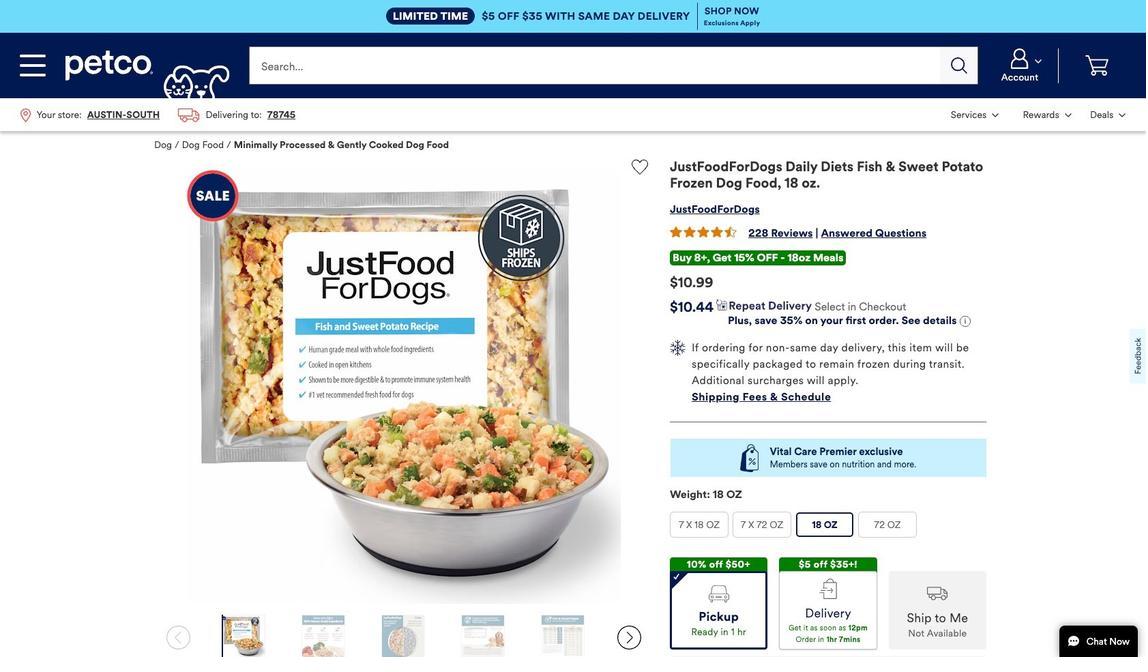 Task type: describe. For each thing, give the bounding box(es) containing it.
justfoodfordogs daily diets fish & sweet potato frozen dog food, 18 oz. - thumbnail-1 image
[[222, 615, 264, 657]]

variation-18 OZ radio
[[796, 513, 854, 537]]

justfoodfordogs daily diets fish & sweet potato frozen dog food, 18 oz. - carousel image #1 image
[[187, 170, 621, 604]]

justfoodfordogs daily diets fish & sweet potato frozen dog food, 18 oz. - thumbnail-4 image
[[462, 615, 504, 657]]

Search search field
[[249, 46, 940, 85]]

justfoodfordogs daily diets fish & sweet potato frozen dog food, 18 oz. - thumbnail-5 image
[[542, 615, 584, 657]]

variation-7 X 18 OZ radio
[[671, 513, 728, 537]]

delivery-method-Delivery-Available radio
[[779, 571, 877, 650]]

delivery-method-Ship to Me-Not Available radio
[[889, 571, 987, 650]]

repeat delivery logo image
[[717, 300, 812, 312]]

variation-72 OZ radio
[[859, 513, 916, 537]]



Task type: vqa. For each thing, say whether or not it's contained in the screenshot.
JustFoodForDogs Daily Diets Fish & Sweet Potato Frozen Dog Food, 18 oz. - Thumbnail-4
yes



Task type: locate. For each thing, give the bounding box(es) containing it.
delivery-method-Pickup-Available radio
[[670, 571, 768, 650]]

2 list from the left
[[942, 98, 1135, 131]]

1 horizontal spatial list
[[942, 98, 1135, 131]]

1 option group from the top
[[670, 512, 987, 543]]

justfoodfordogs daily diets fish & sweet potato frozen dog food, 18 oz. - thumbnail-3 image
[[382, 615, 424, 657]]

0 horizontal spatial list
[[11, 98, 305, 131]]

list
[[11, 98, 305, 131], [942, 98, 1135, 131]]

option group
[[670, 512, 987, 543], [670, 557, 987, 650]]

1 list from the left
[[11, 98, 305, 131]]

justfoodfordogs daily diets fish & sweet potato frozen dog food, 18 oz. - thumbnail-2 image
[[302, 615, 344, 657]]

get text from wcs image
[[960, 316, 971, 327]]

2 option group from the top
[[670, 557, 987, 650]]

search image
[[951, 57, 967, 74]]

1 vertical spatial option group
[[670, 557, 987, 650]]

0 vertical spatial option group
[[670, 512, 987, 543]]

variation-7 X 72 OZ radio
[[734, 513, 791, 537]]



